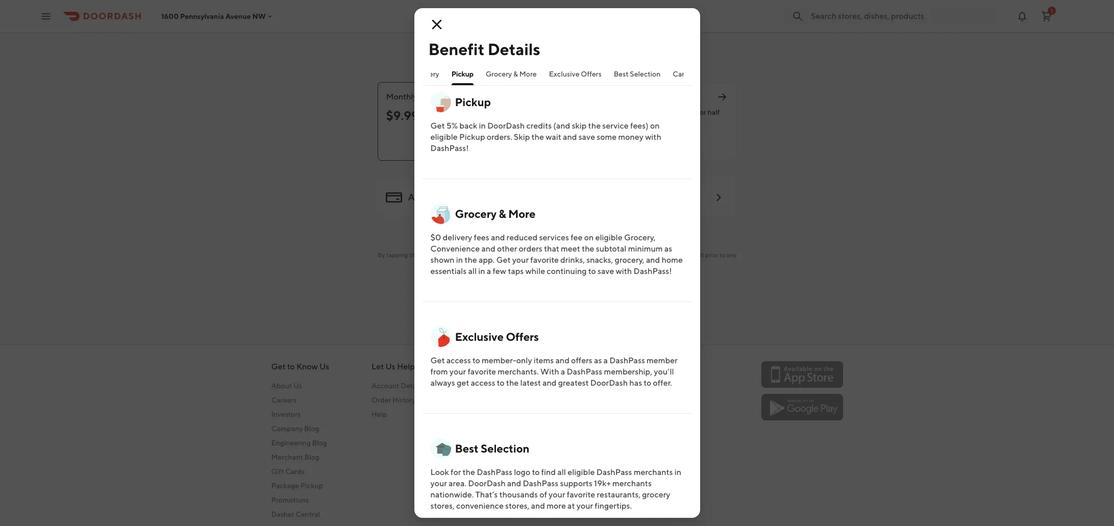 Task type: vqa. For each thing, say whether or not it's contained in the screenshot.
ENTREES
no



Task type: locate. For each thing, give the bounding box(es) containing it.
0 horizontal spatial with
[[616, 266, 632, 276]]

as up plan
[[615, 20, 623, 30]]

grocery,
[[624, 233, 656, 242]]

0 vertical spatial blog
[[304, 425, 319, 433]]

more left at
[[547, 501, 566, 511]]

0 horizontal spatial dashpass!
[[431, 143, 469, 153]]

selection up same
[[630, 70, 660, 78]]

orders inside dashpass members get $0 delivery fees and reduced services fee on all eligible orders that meet the subtotal minimum as shown in the app.
[[470, 20, 493, 30]]

account
[[682, 251, 704, 259]]

0 horizontal spatial as
[[594, 356, 602, 366]]

for inside look for the dashpass logo to find all eligible dashpass merchants in your area. doordash and dashpass supports 19k+ merchants nationwide. that's thousands of your favorite restaurants, grocery stores, convenience stores, and more at your fingertips.
[[451, 468, 461, 477]]

1 horizontal spatial agree
[[494, 232, 512, 240]]

all inside look for the dashpass logo to find all eligible dashpass merchants in your area. doordash and dashpass supports 19k+ merchants nationwide. that's thousands of your favorite restaurants, grocery stores, convenience stores, and more at your fingertips.
[[558, 468, 566, 477]]

delivery
[[412, 70, 439, 78]]

0 vertical spatial of
[[591, 251, 596, 259]]

merchants up grocery
[[634, 468, 673, 477]]

the inside get access to member-only items and offers as a dashpass member from your favorite merchants. with a dashpass membership, you'll always get access to the latest and greatest doordash has to offer.
[[506, 378, 519, 388]]

minimum inside dashpass members get $0 delivery fees and reduced services fee on all eligible orders that meet the subtotal minimum as shown in the app.
[[579, 20, 614, 30]]

charges.
[[569, 260, 592, 268]]

dashpass up 19k+
[[597, 468, 632, 477]]

best up area.
[[455, 442, 479, 455]]

plan
[[419, 92, 436, 102]]

1 vertical spatial grocery
[[455, 207, 497, 221]]

1 vertical spatial subtotal
[[596, 244, 627, 254]]

2 vertical spatial as
[[594, 356, 602, 366]]

dashpass! down .
[[634, 266, 672, 276]]

fee inside dashpass members get $0 delivery fees and reduced services fee on all eligible orders that meet the subtotal minimum as shown in the app.
[[659, 9, 671, 19]]

reduced up plan
[[595, 9, 626, 19]]

help link
[[372, 409, 431, 420]]

convenience
[[431, 244, 480, 254]]

minimum down grocery,
[[628, 244, 663, 254]]

1 vertical spatial favorite
[[468, 367, 496, 377]]

essentials
[[431, 266, 467, 276]]

app. for all
[[431, 32, 447, 41]]

offers down plan
[[581, 70, 601, 78]]

to left any
[[720, 251, 725, 259]]

money
[[618, 132, 644, 142]]

avenue
[[225, 12, 251, 20]]

benefits
[[669, 108, 696, 116]]

eligible inside $0 delivery fees and reduced services fee on eligible grocery, convenience and other orders that meet the subtotal minimum as shown in the app. get your favorite drinks, snacks, grocery, and home essentials all in a few taps while continuing to save with dashpass!
[[595, 233, 623, 242]]

0 vertical spatial subtotal
[[547, 20, 577, 30]]

details inside 'account details' link
[[401, 382, 424, 390]]

subtotal
[[547, 20, 577, 30], [596, 244, 627, 254]]

and inside dashpass members get $0 delivery fees and reduced services fee on all eligible orders that meet the subtotal minimum as shown in the app.
[[579, 9, 593, 19]]

app. up few
[[479, 255, 495, 265]]

access
[[447, 356, 471, 366], [471, 378, 495, 388]]

while
[[525, 266, 545, 276]]

0 vertical spatial &
[[513, 70, 518, 78]]

1 horizontal spatial of
[[591, 251, 596, 259]]

reduced up other
[[507, 233, 538, 242]]

orders inside $0 delivery fees and reduced services fee on eligible grocery, convenience and other orders that meet the subtotal minimum as shown in the app. get your favorite drinks, snacks, grocery, and home essentials all in a few taps while continuing to save with dashpass!
[[519, 244, 542, 254]]

0 vertical spatial minimum
[[579, 20, 614, 30]]

and up with at the bottom
[[556, 356, 570, 366]]

1 vertical spatial orders
[[519, 244, 542, 254]]

1 vertical spatial more
[[547, 501, 566, 511]]

subtotal for fee
[[596, 244, 627, 254]]

the
[[533, 20, 545, 30], [659, 20, 671, 30], [631, 118, 642, 127], [588, 121, 601, 131], [532, 132, 544, 142], [582, 244, 594, 254], [409, 251, 419, 259], [468, 251, 478, 259], [465, 255, 477, 265], [506, 378, 519, 388], [463, 468, 475, 477]]

shown inside dashpass members get $0 delivery fees and reduced services fee on all eligible orders that meet the subtotal minimum as shown in the app.
[[625, 20, 649, 30]]

dashpass inside dashpass members get $0 delivery fees and reduced services fee on all eligible orders that meet the subtotal minimum as shown in the app.
[[431, 9, 466, 19]]

favorite inside $0 delivery fees and reduced services fee on eligible grocery, convenience and other orders that meet the subtotal minimum as shown in the app. get your favorite drinks, snacks, grocery, and home essentials all in a few taps while continuing to save with dashpass!
[[531, 255, 559, 265]]

0 horizontal spatial for
[[451, 468, 461, 477]]

help down 'order'
[[372, 410, 387, 419]]

1 horizontal spatial &
[[513, 70, 518, 78]]

as inside $0 delivery fees and reduced services fee on eligible grocery, convenience and other orders that meet the subtotal minimum as shown in the app. get your favorite drinks, snacks, grocery, and home essentials all in a few taps while continuing to save with dashpass!
[[665, 244, 672, 254]]

meet for delivery
[[512, 20, 531, 30]]

favorite up while
[[531, 255, 559, 265]]

shown inside $0 delivery fees and reduced services fee on eligible grocery, convenience and other orders that meet the subtotal minimum as shown in the app. get your favorite drinks, snacks, grocery, and home essentials all in a few taps while continuing to save with dashpass!
[[431, 255, 455, 265]]

app. up delivery
[[431, 32, 447, 41]]

0 horizontal spatial of
[[540, 490, 547, 500]]

and
[[579, 9, 593, 19], [563, 132, 577, 142], [491, 233, 505, 242], [482, 244, 496, 254], [497, 251, 508, 259], [646, 255, 660, 265], [556, 356, 570, 366], [543, 378, 557, 388], [507, 479, 521, 489], [531, 501, 545, 511]]

your inside $0 delivery fees and reduced services fee on eligible grocery, convenience and other orders that meet the subtotal minimum as shown in the app. get your favorite drinks, snacks, grocery, and home essentials all in a few taps while continuing to save with dashpass!
[[512, 255, 529, 265]]

get dashers for deliveries link
[[473, 409, 557, 420]]

1 vertical spatial on
[[650, 121, 660, 131]]

to inside $0 delivery fees and reduced services fee on eligible grocery, convenience and other orders that meet the subtotal minimum as shown in the app. get your favorite drinks, snacks, grocery, and home essentials all in a few taps while continuing to save with dashpass!
[[588, 266, 596, 276]]

2 horizontal spatial as
[[665, 244, 672, 254]]

($96
[[538, 113, 554, 121]]

0 horizontal spatial us
[[293, 382, 302, 390]]

delivery up convenience
[[443, 233, 472, 242]]

the inside look for the dashpass logo to find all eligible dashpass merchants in your area. doordash and dashpass supports 19k+ merchants nationwide. that's thousands of your favorite restaurants, grocery stores, convenience stores, and more at your fingertips.
[[463, 468, 475, 477]]

offers
[[581, 70, 601, 78], [506, 330, 539, 344]]

1 horizontal spatial on
[[650, 121, 660, 131]]

1 horizontal spatial exclusive
[[549, 70, 579, 78]]

1 horizontal spatial all
[[468, 266, 477, 276]]

about
[[310, 8, 330, 16]]

dashpass! down 5%
[[431, 143, 469, 153]]

0 vertical spatial delivery
[[531, 9, 560, 19]]

/mo ($96 /year, billed yearly)
[[509, 113, 593, 133]]

fees)
[[630, 121, 649, 131]]

agree up the essentials
[[445, 251, 460, 259]]

blog up the engineering blog link
[[304, 425, 319, 433]]

on inside dashpass members get $0 delivery fees and reduced services fee on all eligible orders that meet the subtotal minimum as shown in the app.
[[672, 9, 682, 19]]

fees up terms 'link'
[[474, 233, 489, 242]]

0 vertical spatial that
[[495, 20, 510, 30]]

eligible inside look for the dashpass logo to find all eligible dashpass merchants in your area. doordash and dashpass supports 19k+ merchants nationwide. that's thousands of your favorite restaurants, grocery stores, convenience stores, and more at your fingertips.
[[568, 468, 595, 477]]

1 horizontal spatial us
[[320, 362, 329, 372]]

that
[[495, 20, 510, 30], [544, 244, 559, 254]]

1 vertical spatial as
[[665, 244, 672, 254]]

2 horizontal spatial us
[[386, 362, 395, 372]]

minimum up plan
[[579, 20, 614, 30]]

0 horizontal spatial orders
[[470, 20, 493, 30]]

us right "know"
[[320, 362, 329, 372]]

automatic
[[517, 251, 545, 259]]

and up plan
[[579, 9, 593, 19]]

1 vertical spatial for
[[515, 410, 524, 419]]

cancel right .
[[654, 251, 674, 259]]

trial.
[[626, 232, 640, 240]]

2 vertical spatial all
[[558, 468, 566, 477]]

offers inside button
[[581, 70, 601, 78]]

details for benefit details
[[488, 39, 540, 59]]

1 vertical spatial that
[[544, 244, 559, 254]]

exclusive offers
[[549, 70, 601, 78], [455, 330, 539, 344]]

more down choose
[[519, 70, 537, 78]]

restaurant
[[375, 70, 411, 78]]

open menu image
[[40, 10, 52, 22]]

eligible up benefit
[[441, 20, 468, 30]]

subtotal inside dashpass members get $0 delivery fees and reduced services fee on all eligible orders that meet the subtotal minimum as shown in the app.
[[547, 20, 577, 30]]

with inside the get 5% back in doordash credits (and skip the service fees) on eligible pickup orders. skip the wait and save some money with dashpass!
[[645, 132, 662, 142]]

doordash
[[487, 121, 525, 131], [591, 378, 628, 388], [468, 479, 506, 489]]

minimum inside $0 delivery fees and reduced services fee on eligible grocery, convenience and other orders that meet the subtotal minimum as shown in the app. get your favorite drinks, snacks, grocery, and home essentials all in a few taps while continuing to save with dashpass!
[[628, 244, 663, 254]]

meet up choose
[[512, 20, 531, 30]]

1 horizontal spatial stores,
[[505, 501, 530, 511]]

dasher down promotions
[[271, 510, 294, 519]]

1 horizontal spatial save
[[598, 266, 614, 276]]

package pickup
[[271, 482, 323, 490]]

to left find
[[532, 468, 540, 477]]

and up other
[[491, 233, 505, 242]]

more right "learn"
[[292, 8, 309, 16]]

offers up the only
[[506, 330, 539, 344]]

save down skip
[[579, 132, 595, 142]]

us up 'careers' link
[[293, 382, 302, 390]]

1 horizontal spatial delivery
[[531, 9, 560, 19]]

0 horizontal spatial offers
[[506, 330, 539, 344]]

all right find
[[558, 468, 566, 477]]

merchants.
[[498, 367, 539, 377]]

&
[[513, 70, 518, 78], [499, 207, 506, 221]]

exclusive inside button
[[549, 70, 579, 78]]

stores, down nationwide.
[[431, 501, 455, 511]]

2 horizontal spatial for
[[697, 108, 706, 116]]

as for fee
[[615, 20, 623, 30]]

dasher down merchants.
[[507, 382, 530, 390]]

save down snacks,
[[598, 266, 614, 276]]

1 horizontal spatial dashpass!
[[634, 266, 672, 276]]

as up home
[[665, 244, 672, 254]]

favorite down supports
[[567, 490, 595, 500]]

cancel inside button
[[673, 70, 696, 78]]

get for get dashers for deliveries
[[473, 410, 486, 419]]

grocery & more down choose
[[486, 70, 537, 78]]

get inside $0 delivery fees and reduced services fee on eligible grocery, convenience and other orders that meet the subtotal minimum as shown in the app. get your favorite drinks, snacks, grocery, and home essentials all in a few taps while continuing to save with dashpass!
[[496, 255, 511, 265]]

0 vertical spatial $0
[[519, 9, 529, 19]]

deliveries
[[525, 410, 557, 419]]

0 vertical spatial details
[[488, 39, 540, 59]]

grocery
[[486, 70, 512, 78], [455, 207, 497, 221]]

get
[[505, 9, 517, 19], [457, 378, 469, 388]]

meet inside dashpass members get $0 delivery fees and reduced services fee on all eligible orders that meet the subtotal minimum as shown in the app.
[[512, 20, 531, 30]]

& down method
[[499, 207, 506, 221]]

for inside the same great benefits for half the price
[[697, 108, 706, 116]]

$0 right 'members'
[[519, 9, 529, 19]]

grocery inside grocery & more "button"
[[486, 70, 512, 78]]

0 vertical spatial as
[[615, 20, 623, 30]]

0 horizontal spatial fees
[[474, 233, 489, 242]]

app. inside $0 delivery fees and reduced services fee on eligible grocery, convenience and other orders that meet the subtotal minimum as shown in the app. get your favorite drinks, snacks, grocery, and home essentials all in a few taps while continuing to save with dashpass!
[[479, 255, 495, 265]]

engineering
[[271, 439, 311, 447]]

best down yearly)
[[512, 141, 527, 149]]

0 horizontal spatial services
[[539, 233, 569, 242]]

to inside look for the dashpass logo to find all eligible dashpass merchants in your area. doordash and dashpass supports 19k+ merchants nationwide. that's thousands of your favorite restaurants, grocery stores, convenience stores, and more at your fingertips.
[[532, 468, 540, 477]]

i right until
[[629, 251, 631, 259]]

$9.99 left until
[[598, 251, 614, 259]]

0 vertical spatial for
[[697, 108, 706, 116]]

merchant
[[271, 453, 303, 461]]

account
[[372, 382, 399, 390]]

1 horizontal spatial app.
[[479, 255, 495, 265]]

services inside $0 delivery fees and reduced services fee on eligible grocery, convenience and other orders that meet the subtotal minimum as shown in the app. get your favorite drinks, snacks, grocery, and home essentials all in a few taps while continuing to save with dashpass!
[[539, 233, 569, 242]]

0 horizontal spatial agree
[[445, 251, 460, 259]]

doordash up that's
[[468, 479, 506, 489]]

0 vertical spatial with
[[645, 132, 662, 142]]

to up the essentials
[[462, 251, 467, 259]]

0 horizontal spatial exclusive offers
[[455, 330, 539, 344]]

doordash inside look for the dashpass logo to find all eligible dashpass merchants in your area. doordash and dashpass supports 19k+ merchants nationwide. that's thousands of your favorite restaurants, grocery stores, convenience stores, and more at your fingertips.
[[468, 479, 506, 489]]

a
[[522, 232, 526, 240], [487, 266, 491, 276], [604, 356, 608, 366], [561, 367, 565, 377], [501, 382, 505, 390]]

1 horizontal spatial services
[[627, 9, 657, 19]]

$0 up button,
[[431, 233, 441, 242]]

add
[[408, 192, 426, 203]]

& down choose
[[513, 70, 518, 78]]

more
[[519, 70, 537, 78], [508, 207, 536, 221]]

$9.99 down monthly at the top left of page
[[386, 108, 419, 123]]

blog for engineering blog
[[312, 439, 327, 447]]

0 vertical spatial selection
[[630, 70, 660, 78]]

$0
[[519, 9, 529, 19], [431, 233, 441, 242]]

gift
[[271, 468, 284, 476]]

benefit
[[429, 39, 485, 59]]

dashpass! inside $0 delivery fees and reduced services fee on eligible grocery, convenience and other orders that meet the subtotal minimum as shown in the app. get your favorite drinks, snacks, grocery, and home essentials all in a few taps while continuing to save with dashpass!
[[634, 266, 672, 276]]

my
[[601, 232, 610, 240]]

pickup inside the get 5% back in doordash credits (and skip the service fees) on eligible pickup orders. skip the wait and save some money with dashpass!
[[459, 132, 485, 142]]

0 vertical spatial dashpass!
[[431, 143, 469, 153]]

2 stores, from the left
[[505, 501, 530, 511]]

minimum for services
[[579, 20, 614, 30]]

eligible up supports
[[568, 468, 595, 477]]

get inside the get 5% back in doordash credits (and skip the service fees) on eligible pickup orders. skip the wait and save some money with dashpass!
[[431, 121, 445, 131]]

1 horizontal spatial favorite
[[531, 255, 559, 265]]

snacks,
[[587, 255, 613, 265]]

get for get access to member-only items and offers as a dashpass member from your favorite merchants. with a dashpass membership, you'll always get access to the latest and greatest doordash has to offer.
[[431, 356, 445, 366]]

selection inside button
[[630, 70, 660, 78]]

items
[[534, 356, 554, 366]]

us right let
[[386, 362, 395, 372]]

2 horizontal spatial on
[[672, 9, 682, 19]]

delivery inside $0 delivery fees and reduced services fee on eligible grocery, convenience and other orders that meet the subtotal minimum as shown in the app. get your favorite drinks, snacks, grocery, and home essentials all in a few taps while continuing to save with dashpass!
[[443, 233, 472, 242]]

pickup up back
[[455, 95, 491, 109]]

0 horizontal spatial best selection
[[455, 442, 530, 455]]

cancel inside . cancel in account prior to any renewal to avoid charges.
[[654, 251, 674, 259]]

always
[[431, 378, 455, 388]]

1 stores, from the left
[[431, 501, 455, 511]]

get inside get access to member-only items and offers as a dashpass member from your favorite merchants. with a dashpass membership, you'll always get access to the latest and greatest doordash has to offer.
[[431, 356, 445, 366]]

1 horizontal spatial that
[[544, 244, 559, 254]]

grocery down benefit details
[[486, 70, 512, 78]]

0 vertical spatial doordash
[[487, 121, 525, 131]]

for left half
[[697, 108, 706, 116]]

investors
[[271, 410, 301, 419]]

let us help you
[[372, 362, 431, 372]]

0 vertical spatial $9.99
[[386, 108, 419, 123]]

orders down paid
[[519, 244, 542, 254]]

0 horizontal spatial reduced
[[507, 233, 538, 242]]

of right charge
[[591, 251, 596, 259]]

get to know us
[[271, 362, 329, 372]]

of down find
[[540, 490, 547, 500]]

meet
[[512, 20, 531, 30], [561, 244, 580, 254]]

0 vertical spatial best selection
[[614, 70, 660, 78]]

get dashers for deliveries
[[473, 410, 557, 419]]

that inside dashpass members get $0 delivery fees and reduced services fee on all eligible orders that meet the subtotal minimum as shown in the app.
[[495, 20, 510, 30]]

0 horizontal spatial get
[[457, 378, 469, 388]]

exclusive down choose your plan
[[549, 70, 579, 78]]

subtotal inside $0 delivery fees and reduced services fee on eligible grocery, convenience and other orders that meet the subtotal minimum as shown in the app. get your favorite drinks, snacks, grocery, and home essentials all in a few taps while continuing to save with dashpass!
[[596, 244, 627, 254]]

dashpass!
[[431, 143, 469, 153], [634, 266, 672, 276]]

19k+
[[594, 479, 611, 489]]

access up from
[[447, 356, 471, 366]]

that inside $0 delivery fees and reduced services fee on eligible grocery, convenience and other orders that meet the subtotal minimum as shown in the app. get your favorite drinks, snacks, grocery, and home essentials all in a few taps while continuing to save with dashpass!
[[544, 244, 559, 254]]

0 vertical spatial access
[[447, 356, 471, 366]]

0 vertical spatial favorite
[[531, 255, 559, 265]]

doordash up 'orders.'
[[487, 121, 525, 131]]

1 horizontal spatial orders
[[519, 244, 542, 254]]

half
[[708, 108, 720, 116]]

history
[[393, 396, 416, 404]]

1 vertical spatial services
[[539, 233, 569, 242]]

0 vertical spatial orders
[[470, 20, 493, 30]]

0 vertical spatial best
[[614, 70, 628, 78]]

dashpass! inside the get 5% back in doordash credits (and skip the service fees) on eligible pickup orders. skip the wait and save some money with dashpass!
[[431, 143, 469, 153]]

that down subscription
[[544, 244, 559, 254]]

pickup down back
[[459, 132, 485, 142]]

meet inside $0 delivery fees and reduced services fee on eligible grocery, convenience and other orders that meet the subtotal minimum as shown in the app. get your favorite drinks, snacks, grocery, and home essentials all in a few taps while continuing to save with dashpass!
[[561, 244, 580, 254]]

/mo
[[523, 113, 537, 121]]

with
[[645, 132, 662, 142], [616, 266, 632, 276]]

available
[[652, 141, 683, 149]]

0 horizontal spatial $0
[[431, 233, 441, 242]]

that's
[[476, 490, 498, 500]]

to down snacks,
[[588, 266, 596, 276]]

get up from
[[431, 356, 445, 366]]

us for let us help you
[[386, 362, 395, 372]]

and down the thousands
[[531, 501, 545, 511]]

notification bell image
[[1016, 10, 1029, 22]]

your right at
[[577, 501, 593, 511]]

1 horizontal spatial details
[[488, 39, 540, 59]]

in inside dashpass members get $0 delivery fees and reduced services fee on all eligible orders that meet the subtotal minimum as shown in the app.
[[650, 20, 657, 30]]

get for get to know us
[[271, 362, 286, 372]]

1 button
[[1037, 6, 1057, 26]]

1 horizontal spatial subtotal
[[596, 244, 627, 254]]

1 horizontal spatial more
[[547, 501, 566, 511]]

delivery up choose your plan
[[531, 9, 560, 19]]

1 vertical spatial cancel
[[654, 251, 674, 259]]

from
[[431, 367, 448, 377]]

more up paid
[[508, 207, 536, 221]]

a right with at the bottom
[[561, 367, 565, 377]]

for right dashers
[[515, 410, 524, 419]]

that for delivery
[[495, 20, 510, 30]]

app. inside dashpass members get $0 delivery fees and reduced services fee on all eligible orders that meet the subtotal minimum as shown in the app.
[[431, 32, 447, 41]]

0 horizontal spatial save
[[579, 132, 595, 142]]

to right has
[[644, 378, 652, 388]]

orders for other
[[519, 244, 542, 254]]

eligible inside dashpass members get $0 delivery fees and reduced services fee on all eligible orders that meet the subtotal minimum as shown in the app.
[[441, 20, 468, 30]]

get right the always
[[457, 378, 469, 388]]

1 horizontal spatial selection
[[630, 70, 660, 78]]

offers
[[571, 356, 593, 366]]

favorite up become
[[468, 367, 496, 377]]

1 vertical spatial help
[[372, 410, 387, 419]]

/year,
[[555, 113, 573, 121]]

1 vertical spatial exclusive offers
[[455, 330, 539, 344]]

in inside . cancel in account prior to any renewal to avoid charges.
[[675, 251, 680, 259]]

merchants
[[634, 468, 673, 477], [613, 479, 652, 489]]

0 vertical spatial offers
[[581, 70, 601, 78]]

with
[[541, 367, 559, 377]]

terms link
[[479, 251, 496, 259]]

1 horizontal spatial shown
[[625, 20, 649, 30]]

agree
[[494, 232, 512, 240], [445, 251, 460, 259]]

orders down 'members'
[[470, 20, 493, 30]]

2 vertical spatial on
[[584, 233, 594, 242]]

us
[[320, 362, 329, 372], [386, 362, 395, 372], [293, 382, 302, 390]]

i
[[490, 232, 492, 240], [441, 251, 443, 259], [629, 251, 631, 259]]

shown
[[625, 20, 649, 30], [431, 255, 455, 265]]

best selection down plan
[[614, 70, 660, 78]]

to
[[514, 232, 520, 240], [462, 251, 467, 259], [720, 251, 725, 259], [546, 260, 551, 268], [588, 266, 596, 276], [473, 356, 480, 366], [287, 362, 295, 372], [497, 378, 505, 388], [644, 378, 652, 388], [532, 468, 540, 477]]

best value
[[512, 141, 548, 149]]

all up benefit
[[431, 20, 439, 30]]

in
[[650, 20, 657, 30], [479, 121, 486, 131], [675, 251, 680, 259], [456, 255, 463, 265], [478, 266, 485, 276], [675, 468, 681, 477]]

best selection down dashers
[[455, 442, 530, 455]]

1 vertical spatial with
[[616, 266, 632, 276]]

2 vertical spatial favorite
[[567, 490, 595, 500]]

to left member-
[[473, 356, 480, 366]]

1 vertical spatial fees
[[474, 233, 489, 242]]

$0 inside dashpass members get $0 delivery fees and reduced services fee on all eligible orders that meet the subtotal minimum as shown in the app.
[[519, 9, 529, 19]]

fees inside dashpass members get $0 delivery fees and reduced services fee on all eligible orders that meet the subtotal minimum as shown in the app.
[[562, 9, 578, 19]]

about
[[271, 382, 292, 390]]

0 horizontal spatial details
[[401, 382, 424, 390]]

0 vertical spatial app.
[[431, 32, 447, 41]]

$0 inside $0 delivery fees and reduced services fee on eligible grocery, convenience and other orders that meet the subtotal minimum as shown in the app. get your favorite drinks, snacks, grocery, and home essentials all in a few taps while continuing to save with dashpass!
[[431, 233, 441, 242]]

as inside dashpass members get $0 delivery fees and reduced services fee on all eligible orders that meet the subtotal minimum as shown in the app.
[[615, 20, 623, 30]]

grocery down method
[[455, 207, 497, 221]]

(and
[[554, 121, 570, 131]]

0 vertical spatial grocery
[[486, 70, 512, 78]]

until
[[615, 251, 628, 259]]

blog up 'merchant blog' link
[[312, 439, 327, 447]]

get left dashers
[[473, 410, 486, 419]]

1 horizontal spatial as
[[615, 20, 623, 30]]

on inside $0 delivery fees and reduced services fee on eligible grocery, convenience and other orders that meet the subtotal minimum as shown in the app. get your favorite drinks, snacks, grocery, and home essentials all in a few taps while continuing to save with dashpass!
[[584, 233, 594, 242]]

eligible
[[441, 20, 468, 30], [431, 132, 458, 142], [595, 233, 623, 242], [568, 468, 595, 477]]

merchants up restaurants,
[[613, 479, 652, 489]]

0 vertical spatial merchants
[[634, 468, 673, 477]]

0 vertical spatial services
[[627, 9, 657, 19]]

app.
[[431, 32, 447, 41], [479, 255, 495, 265]]

get up 'about'
[[271, 362, 286, 372]]

all
[[431, 20, 439, 30], [468, 266, 477, 276], [558, 468, 566, 477]]

all inside $0 delivery fees and reduced services fee on eligible grocery, convenience and other orders that meet the subtotal minimum as shown in the app. get your favorite drinks, snacks, grocery, and home essentials all in a few taps while continuing to save with dashpass!
[[468, 266, 477, 276]]

subtotal down "my"
[[596, 244, 627, 254]]



Task type: describe. For each thing, give the bounding box(es) containing it.
and left other
[[482, 244, 496, 254]]

minimum for eligible
[[628, 244, 663, 254]]

1 horizontal spatial i
[[490, 232, 492, 240]]

free
[[612, 232, 625, 240]]

doing
[[473, 362, 496, 372]]

0 horizontal spatial help
[[372, 410, 387, 419]]

about us link
[[271, 381, 329, 391]]

price
[[644, 118, 660, 127]]

of inside look for the dashpass logo to find all eligible dashpass merchants in your area. doordash and dashpass supports 19k+ merchants nationwide. that's thousands of your favorite restaurants, grocery stores, convenience stores, and more at your fingertips.
[[540, 490, 547, 500]]

favorite inside look for the dashpass logo to find all eligible dashpass merchants in your area. doordash and dashpass supports 19k+ merchants nationwide. that's thousands of your favorite restaurants, grocery stores, convenience stores, and more at your fingertips.
[[567, 490, 595, 500]]

$0 delivery fees and reduced services fee on eligible grocery, convenience and other orders that meet the subtotal minimum as shown in the app. get your favorite drinks, snacks, grocery, and home essentials all in a few taps while continuing to save with dashpass!
[[431, 233, 683, 276]]

services inside dashpass members get $0 delivery fees and reduced services fee on all eligible orders that meet the subtotal minimum as shown in the app.
[[627, 9, 657, 19]]

cancel
[[632, 251, 651, 259]]

monthly plan
[[386, 92, 436, 102]]

a right become
[[501, 382, 505, 390]]

latest
[[520, 378, 541, 388]]

look
[[431, 468, 449, 477]]

dashpass up that's
[[477, 468, 513, 477]]

same
[[631, 108, 649, 116]]

cards
[[285, 468, 305, 476]]

choose your plan
[[493, 46, 621, 65]]

merchant blog
[[271, 453, 320, 461]]

nationwide.
[[431, 490, 474, 500]]

thousands
[[499, 490, 538, 500]]

on inside the get 5% back in doordash credits (and skip the service fees) on eligible pickup orders. skip the wait and save some money with dashpass!
[[650, 121, 660, 131]]

grocery,
[[615, 255, 645, 265]]

0 horizontal spatial &
[[499, 207, 506, 221]]

to left avoid
[[546, 260, 551, 268]]

benefit details
[[429, 39, 540, 59]]

get access to member-only items and offers as a dashpass member from your favorite merchants. with a dashpass membership, you'll always get access to the latest and greatest doordash has to offer.
[[431, 356, 678, 388]]

cancel anytime
[[673, 70, 725, 78]]

get for get 5% back in doordash credits (and skip the service fees) on eligible pickup orders. skip the wait and save some money with dashpass!
[[431, 121, 445, 131]]

0 vertical spatial grocery & more
[[486, 70, 537, 78]]

/month
[[419, 113, 443, 121]]

get inside dashpass members get $0 delivery fees and reduced services fee on all eligible orders that meet the subtotal minimum as shown in the app.
[[505, 9, 517, 19]]

button,
[[420, 251, 440, 259]]

pickup down gift cards link
[[301, 482, 323, 490]]

the inside the same great benefits for half the price
[[631, 118, 642, 127]]

to down 'doing business'
[[497, 378, 505, 388]]

nw
[[252, 12, 266, 20]]

let
[[372, 362, 384, 372]]

greatest
[[558, 378, 589, 388]]

0 horizontal spatial dasher
[[271, 510, 294, 519]]

dashpass up 'membership,'
[[610, 356, 645, 366]]

1 vertical spatial grocery & more
[[455, 207, 536, 221]]

to left "know"
[[287, 362, 295, 372]]

get 5% back in doordash credits (and skip the service fees) on eligible pickup orders. skip the wait and save some money with dashpass!
[[431, 121, 662, 153]]

get inside get access to member-only items and offers as a dashpass member from your favorite merchants. with a dashpass membership, you'll always get access to the latest and greatest doordash has to offer.
[[457, 378, 469, 388]]

restaurants,
[[597, 490, 641, 500]]

that for reduced
[[544, 244, 559, 254]]

1 vertical spatial merchants
[[613, 479, 652, 489]]

0 vertical spatial help
[[397, 362, 415, 372]]

all inside dashpass members get $0 delivery fees and reduced services fee on all eligible orders that meet the subtotal minimum as shown in the app.
[[431, 20, 439, 30]]

supports
[[560, 479, 593, 489]]

best inside button
[[614, 70, 628, 78]]

restaurant delivery
[[375, 70, 439, 78]]

blog for merchant blog
[[304, 453, 320, 461]]

0 horizontal spatial more
[[292, 8, 309, 16]]

benefit
[[332, 8, 356, 16]]

now
[[635, 141, 650, 149]]

promotions
[[271, 496, 309, 504]]

gift cards
[[271, 468, 305, 476]]

orders for eligible
[[470, 20, 493, 30]]

0 horizontal spatial selection
[[481, 442, 530, 455]]

best selection button
[[614, 69, 660, 85]]

now available
[[635, 141, 683, 149]]

and inside the get 5% back in doordash credits (and skip the service fees) on eligible pickup orders. skip the wait and save some money with dashpass!
[[563, 132, 577, 142]]

with inside $0 delivery fees and reduced services fee on eligible grocery, convenience and other orders that meet the subtotal minimum as shown in the app. get your favorite drinks, snacks, grocery, and home essentials all in a few taps while continuing to save with dashpass!
[[616, 266, 632, 276]]

some
[[597, 132, 617, 142]]

great
[[651, 108, 668, 116]]

your inside get access to member-only items and offers as a dashpass member from your favorite merchants. with a dashpass membership, you'll always get access to the latest and greatest doordash has to offer.
[[450, 367, 466, 377]]

dashpass down offers on the bottom of the page
[[567, 367, 602, 377]]

account details link
[[372, 381, 431, 391]]

doordash inside the get 5% back in doordash credits (and skip the service fees) on eligible pickup orders. skip the wait and save some money with dashpass!
[[487, 121, 525, 131]]

2 horizontal spatial i
[[629, 251, 631, 259]]

order history link
[[372, 395, 431, 405]]

wait
[[546, 132, 561, 142]]

shown for on
[[625, 20, 649, 30]]

has
[[630, 378, 642, 388]]

skip
[[514, 132, 530, 142]]

paid
[[527, 232, 541, 240]]

subtotal for and
[[547, 20, 577, 30]]

shown for convenience
[[431, 255, 455, 265]]

taps
[[508, 266, 524, 276]]

and left home
[[646, 255, 660, 265]]

your up exclusive offers button
[[553, 46, 586, 65]]

us for about us
[[293, 382, 302, 390]]

a inside $0 delivery fees and reduced services fee on eligible grocery, convenience and other orders that meet the subtotal minimum as shown in the app. get your favorite drinks, snacks, grocery, and home essentials all in a few taps while continuing to save with dashpass!
[[487, 266, 491, 276]]

1 horizontal spatial best
[[512, 141, 527, 149]]

as for grocery,
[[665, 244, 672, 254]]

your down look
[[431, 479, 447, 489]]

restaurant delivery button
[[375, 69, 439, 85]]

1 vertical spatial more
[[508, 207, 536, 221]]

1 vertical spatial agree
[[445, 251, 460, 259]]

learn
[[271, 8, 290, 16]]

reduced inside $0 delivery fees and reduced services fee on eligible grocery, convenience and other orders that meet the subtotal minimum as shown in the app. get your favorite drinks, snacks, grocery, and home essentials all in a few taps while continuing to save with dashpass!
[[507, 233, 538, 242]]

reduced inside dashpass members get $0 delivery fees and reduced services fee on all eligible orders that meet the subtotal minimum as shown in the app.
[[595, 9, 626, 19]]

blog for company blog
[[304, 425, 319, 433]]

members
[[468, 9, 503, 19]]

package pickup link
[[271, 481, 329, 491]]

0 vertical spatial agree
[[494, 232, 512, 240]]

eligible inside the get 5% back in doordash credits (and skip the service fees) on eligible pickup orders. skip the wait and save some money with dashpass!
[[431, 132, 458, 142]]

in inside the get 5% back in doordash credits (and skip the service fees) on eligible pickup orders. skip the wait and save some money with dashpass!
[[479, 121, 486, 131]]

in inside look for the dashpass logo to find all eligible dashpass merchants in your area. doordash and dashpass supports 19k+ merchants nationwide. that's thousands of your favorite restaurants, grocery stores, convenience stores, and more at your fingertips.
[[675, 468, 681, 477]]

0 items, open order cart image
[[1041, 10, 1053, 22]]

save inside the get 5% back in doordash credits (and skip the service fees) on eligible pickup orders. skip the wait and save some money with dashpass!
[[579, 132, 595, 142]]

and up the thousands
[[507, 479, 521, 489]]

1 vertical spatial $9.99
[[598, 251, 614, 259]]

add payment method
[[408, 192, 501, 203]]

subscription
[[543, 232, 583, 240]]

by tapping the button, i agree to the terms and an automatic monthly charge of $9.99 until i cancel
[[378, 251, 651, 259]]

5%
[[447, 121, 458, 131]]

plan
[[589, 46, 621, 65]]

any
[[727, 251, 737, 259]]

prior
[[705, 251, 718, 259]]

meet for reduced
[[561, 244, 580, 254]]

pennsylvania
[[180, 12, 224, 20]]

other
[[497, 244, 517, 254]]

favorite inside get access to member-only items and offers as a dashpass member from your favorite merchants. with a dashpass membership, you'll always get access to the latest and greatest doordash has to offer.
[[468, 367, 496, 377]]

delivery inside dashpass members get $0 delivery fees and reduced services fee on all eligible orders that meet the subtotal minimum as shown in the app.
[[531, 9, 560, 19]]

your down supports
[[549, 490, 565, 500]]

and left 'an'
[[497, 251, 508, 259]]

charge
[[570, 251, 590, 259]]

service
[[603, 121, 629, 131]]

logo
[[514, 468, 530, 477]]

i agree to a paid subscription after my free trial.
[[490, 232, 640, 240]]

a left paid
[[522, 232, 526, 240]]

save inside $0 delivery fees and reduced services fee on eligible grocery, convenience and other orders that meet the subtotal minimum as shown in the app. get your favorite drinks, snacks, grocery, and home essentials all in a few taps while continuing to save with dashpass!
[[598, 266, 614, 276]]

method
[[467, 192, 501, 203]]

credits
[[527, 121, 552, 131]]

order
[[372, 396, 391, 404]]

dashpass down find
[[523, 479, 559, 489]]

and down with at the bottom
[[543, 378, 557, 388]]

at
[[568, 501, 575, 511]]

1 vertical spatial exclusive
[[455, 330, 504, 344]]

fees inside $0 delivery fees and reduced services fee on eligible grocery, convenience and other orders that meet the subtotal minimum as shown in the app. get your favorite drinks, snacks, grocery, and home essentials all in a few taps while continuing to save with dashpass!
[[474, 233, 489, 242]]

2 vertical spatial best
[[455, 442, 479, 455]]

1 horizontal spatial exclusive offers
[[549, 70, 601, 78]]

anytime
[[697, 70, 725, 78]]

0 horizontal spatial i
[[441, 251, 443, 259]]

skip
[[572, 121, 587, 131]]

doordash inside get access to member-only items and offers as a dashpass member from your favorite merchants. with a dashpass membership, you'll always get access to the latest and greatest doordash has to offer.
[[591, 378, 628, 388]]

cancel link
[[632, 251, 651, 259]]

1 vertical spatial access
[[471, 378, 495, 388]]

app. for and
[[479, 255, 495, 265]]

more inside look for the dashpass logo to find all eligible dashpass merchants in your area. doordash and dashpass supports 19k+ merchants nationwide. that's thousands of your favorite restaurants, grocery stores, convenience stores, and more at your fingertips.
[[547, 501, 566, 511]]

a right offers on the bottom of the page
[[604, 356, 608, 366]]

as inside get access to member-only items and offers as a dashpass member from your favorite merchants. with a dashpass membership, you'll always get access to the latest and greatest doordash has to offer.
[[594, 356, 602, 366]]

more inside grocery & more "button"
[[519, 70, 537, 78]]

& inside "button"
[[513, 70, 518, 78]]

only
[[516, 356, 532, 366]]

merchant blog link
[[271, 452, 329, 462]]

fee inside $0 delivery fees and reduced services fee on eligible grocery, convenience and other orders that meet the subtotal minimum as shown in the app. get your favorite drinks, snacks, grocery, and home essentials all in a few taps while continuing to save with dashpass!
[[571, 233, 583, 242]]

account details
[[372, 382, 424, 390]]

an
[[509, 251, 516, 259]]

1 horizontal spatial best selection
[[614, 70, 660, 78]]

you'll
[[654, 367, 674, 377]]

engineering blog link
[[271, 438, 329, 448]]

to up other
[[514, 232, 520, 240]]

1 vertical spatial best selection
[[455, 442, 530, 455]]

yearly)
[[509, 125, 531, 133]]

doing business
[[473, 362, 530, 372]]

pickup down benefit
[[451, 70, 473, 78]]

1 horizontal spatial dasher
[[507, 382, 530, 390]]

. cancel in account prior to any renewal to avoid charges.
[[522, 251, 737, 268]]

details for account details
[[401, 382, 424, 390]]

business
[[497, 362, 530, 372]]

offer.
[[653, 378, 672, 388]]



